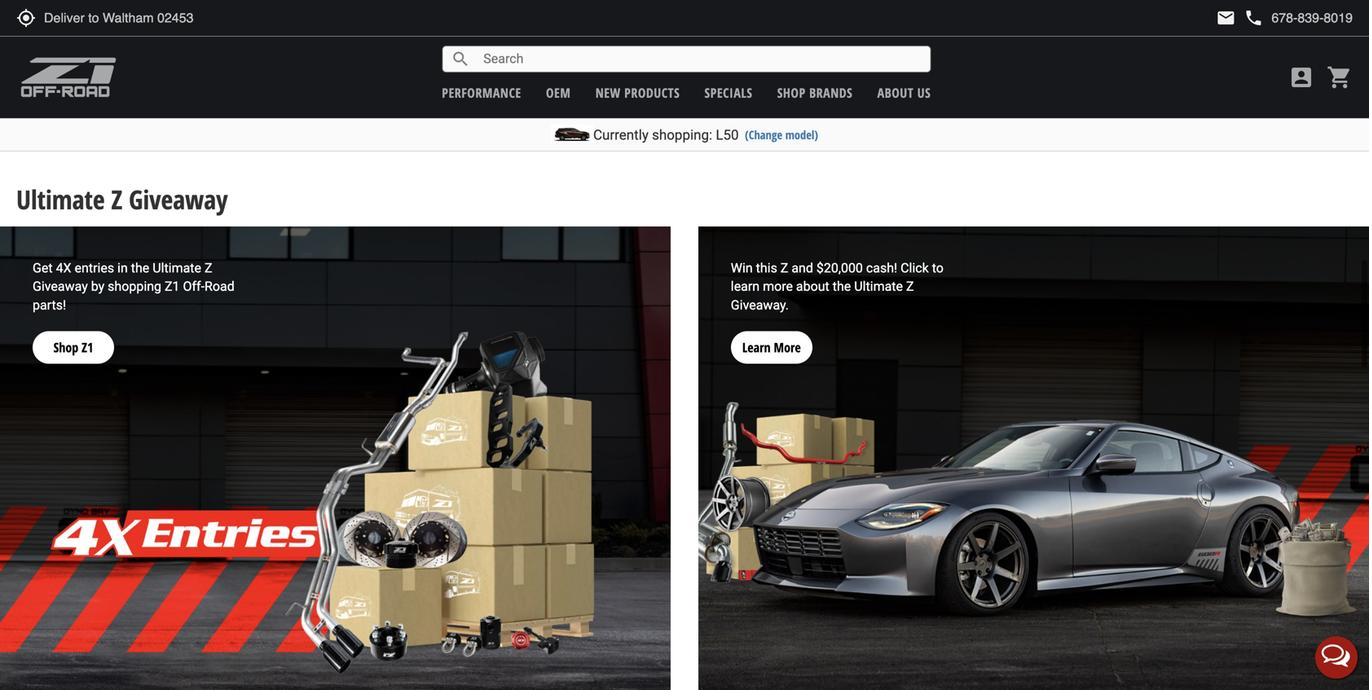 Task type: vqa. For each thing, say whether or not it's contained in the screenshot.
the in the Win this Z and $20,000 cash! Click to learn more about the Ultimate Z Giveaway.
yes



Task type: locate. For each thing, give the bounding box(es) containing it.
z up road
[[205, 260, 212, 276]]

z1 motorsports logo image
[[20, 57, 117, 98]]

account_box
[[1288, 64, 1314, 90]]

off-
[[183, 279, 205, 294]]

ultimate
[[16, 182, 105, 217], [153, 260, 201, 276], [854, 279, 903, 294]]

z1 left off- on the left of the page
[[165, 279, 180, 294]]

0 vertical spatial giveaway
[[129, 182, 228, 217]]

2 horizontal spatial ultimate
[[854, 279, 903, 294]]

the
[[131, 260, 149, 276], [833, 279, 851, 294]]

account_box link
[[1284, 64, 1318, 90]]

road
[[205, 279, 234, 294]]

$20,000
[[816, 260, 863, 276]]

-
[[779, 30, 784, 53]]

0 vertical spatial qx60
[[634, 30, 666, 53]]

model)
[[785, 127, 818, 143]]

1 horizontal spatial giveaway
[[129, 182, 228, 217]]

dsc_0495.jpg image for z1
[[0, 226, 671, 690]]

/
[[623, 30, 630, 53]]

k&n
[[76, 53, 104, 76]]

0 horizontal spatial giveaway
[[33, 279, 88, 294]]

brands
[[809, 84, 853, 101]]

pathfinder
[[552, 30, 619, 53]]

shop
[[777, 84, 806, 101], [53, 339, 78, 356]]

shop for shop brands
[[777, 84, 806, 101]]

l50
[[716, 127, 739, 143]]

click
[[901, 260, 929, 276]]

1 vertical spatial the
[[833, 279, 851, 294]]

1 vertical spatial giveaway
[[33, 279, 88, 294]]

shopping
[[108, 279, 161, 294]]

learn
[[742, 339, 771, 356]]

dsc_0495.jpg image for more
[[698, 226, 1369, 690]]

1 horizontal spatial dsc_0495.jpg image
[[698, 226, 1369, 690]]

performance
[[442, 84, 521, 101]]

dsc_0495.jpg image
[[0, 226, 671, 690], [698, 226, 1369, 690]]

(change
[[745, 127, 782, 143]]

0 horizontal spatial dsc_0495.jpg image
[[0, 226, 671, 690]]

0 horizontal spatial qx60
[[155, 53, 188, 76]]

entries
[[75, 260, 114, 276]]

z right this at the top right of page
[[781, 260, 788, 276]]

the right in in the top left of the page
[[131, 260, 149, 276]]

$277.85
[[635, 93, 679, 113]]

0 horizontal spatial the
[[131, 260, 149, 276]]

new
[[595, 84, 621, 101]]

complete
[[788, 30, 849, 53]]

intake
[[321, 53, 362, 76]]

1 horizontal spatial ultimate
[[153, 260, 201, 276]]

1 dsc_0495.jpg image from the left
[[0, 226, 671, 690]]

get
[[33, 260, 53, 276]]

2 vertical spatial ultimate
[[854, 279, 903, 294]]

shop brands link
[[777, 84, 853, 101]]

weathertech pathfinder / qx60 fitted floorliner - complete set
[[466, 30, 849, 76]]

shopping_cart link
[[1323, 64, 1353, 90]]

1 vertical spatial ultimate
[[153, 260, 201, 276]]

1 horizontal spatial shop
[[777, 84, 806, 101]]

2 dsc_0495.jpg image from the left
[[698, 226, 1369, 690]]

1 horizontal spatial qx60
[[634, 30, 666, 53]]

qx60 right '15 at the top left of the page
[[155, 53, 188, 76]]

z1 inside get 4x entries in the ultimate z giveaway by shopping z1 off-road parts!
[[165, 279, 180, 294]]

qx60
[[634, 30, 666, 53], [155, 53, 188, 76]]

new products
[[595, 84, 680, 101]]

giveaway
[[129, 182, 228, 217], [33, 279, 88, 294]]

0 horizontal spatial shop
[[53, 339, 78, 356]]

by
[[91, 279, 104, 294]]

shop down 'parts!'
[[53, 339, 78, 356]]

4x
[[56, 260, 71, 276]]

the inside win this z and $20,000 cash! click to learn more about the ultimate z giveaway.
[[833, 279, 851, 294]]

floorliner
[[711, 30, 775, 53]]

0 vertical spatial the
[[131, 260, 149, 276]]

the down the $20,000
[[833, 279, 851, 294]]

shop left brands
[[777, 84, 806, 101]]

about
[[877, 84, 914, 101]]

oem
[[546, 84, 571, 101]]

1 vertical spatial shop
[[53, 339, 78, 356]]

1 vertical spatial qx60
[[155, 53, 188, 76]]

mail
[[1216, 8, 1236, 28]]

'15
[[132, 53, 151, 76]]

ultimate up off- on the left of the page
[[153, 260, 201, 276]]

ultimate inside win this z and $20,000 cash! click to learn more about the ultimate z giveaway.
[[854, 279, 903, 294]]

ultimate inside get 4x entries in the ultimate z giveaway by shopping z1 off-road parts!
[[153, 260, 201, 276]]

shop for shop z1
[[53, 339, 78, 356]]

1 horizontal spatial the
[[833, 279, 851, 294]]

0 horizontal spatial z1
[[82, 339, 93, 356]]

ultimate up 4x
[[16, 182, 105, 217]]

1 horizontal spatial z1
[[165, 279, 180, 294]]

mail phone
[[1216, 8, 1263, 28]]

qx60 for typhoon
[[155, 53, 188, 76]]

specials link
[[705, 84, 752, 101]]

qx60 inside 'weathertech pathfinder / qx60 fitted floorliner - complete set'
[[634, 30, 666, 53]]

this
[[756, 260, 777, 276]]

qx60 for fitted
[[634, 30, 666, 53]]

typhoon
[[192, 53, 247, 76]]

z1 down by
[[82, 339, 93, 356]]

qx60 right /
[[634, 30, 666, 53]]

0 vertical spatial z1
[[165, 279, 180, 294]]

0 vertical spatial shop
[[777, 84, 806, 101]]

z1
[[165, 279, 180, 294], [82, 339, 93, 356]]

about
[[796, 279, 829, 294]]

new products link
[[595, 84, 680, 101]]

ultimate down cash!
[[854, 279, 903, 294]]

specials
[[705, 84, 752, 101]]

1 vertical spatial z1
[[82, 339, 93, 356]]

products
[[624, 84, 680, 101]]

z
[[111, 182, 122, 217], [205, 260, 212, 276], [781, 260, 788, 276], [906, 279, 914, 294]]

short
[[251, 53, 284, 76]]

0 horizontal spatial ultimate
[[16, 182, 105, 217]]

get 4x entries in the ultimate z giveaway by shopping z1 off-road parts!
[[33, 260, 234, 313]]



Task type: describe. For each thing, give the bounding box(es) containing it.
about us
[[877, 84, 931, 101]]

Search search field
[[470, 47, 930, 72]]

win
[[731, 260, 753, 276]]

oem link
[[546, 84, 571, 101]]

z inside get 4x entries in the ultimate z giveaway by shopping z1 off-road parts!
[[205, 260, 212, 276]]

weathertech
[[466, 30, 548, 53]]

shop brands
[[777, 84, 853, 101]]

win this z and $20,000 cash! click to learn more about the ultimate z giveaway.
[[731, 260, 944, 313]]

mail link
[[1216, 8, 1236, 28]]

cash!
[[866, 260, 897, 276]]

learn more
[[742, 339, 801, 356]]

performance link
[[442, 84, 521, 101]]

learn more link
[[731, 315, 812, 364]]

k&n '13-'15 qx60 typhoon short ram intake
[[76, 53, 362, 76]]

search
[[451, 49, 470, 69]]

and
[[792, 260, 813, 276]]

giveaway inside get 4x entries in the ultimate z giveaway by shopping z1 off-road parts!
[[33, 279, 88, 294]]

(change model) link
[[745, 127, 818, 143]]

fitted
[[670, 30, 707, 53]]

phone link
[[1244, 8, 1353, 28]]

set
[[647, 53, 667, 76]]

about us link
[[877, 84, 931, 101]]

shop z1 link
[[33, 315, 114, 364]]

learn
[[731, 279, 760, 294]]

giveaway.
[[731, 298, 789, 313]]

phone
[[1244, 8, 1263, 28]]

the inside get 4x entries in the ultimate z giveaway by shopping z1 off-road parts!
[[131, 260, 149, 276]]

shopping_cart
[[1327, 64, 1353, 90]]

more
[[763, 279, 793, 294]]

us
[[917, 84, 931, 101]]

to
[[932, 260, 944, 276]]

my_location
[[16, 8, 36, 28]]

more
[[774, 339, 801, 356]]

ram
[[288, 53, 317, 76]]

0 vertical spatial ultimate
[[16, 182, 105, 217]]

in
[[117, 260, 128, 276]]

shopping:
[[652, 127, 712, 143]]

'13-
[[108, 53, 132, 76]]

z down 'click'
[[906, 279, 914, 294]]

currently
[[593, 127, 649, 143]]

shop z1
[[53, 339, 93, 356]]

z up in in the top left of the page
[[111, 182, 122, 217]]

parts!
[[33, 298, 66, 313]]

currently shopping: l50 (change model)
[[593, 127, 818, 143]]

ultimate z giveaway
[[16, 182, 228, 217]]



